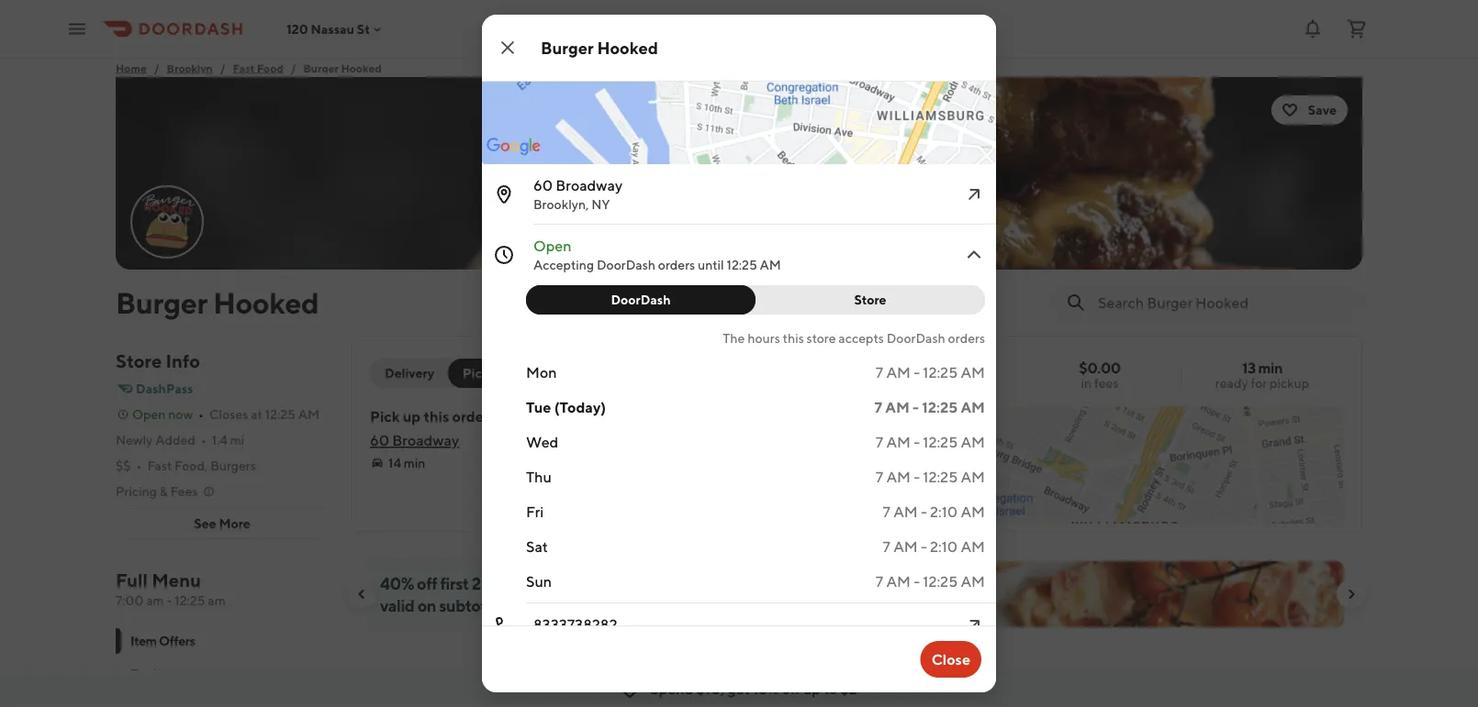 Task type: vqa. For each thing, say whether or not it's contained in the screenshot.
rightmost Item
yes



Task type: describe. For each thing, give the bounding box(es) containing it.
0 vertical spatial •
[[198, 407, 204, 422]]

see more
[[194, 516, 251, 532]]

orders inside the 40% off first 2 orders up to $10 off with 40welcome, valid on subtotals $15
[[484, 574, 530, 594]]

fees
[[1094, 376, 1119, 391]]

thu
[[526, 469, 552, 486]]

added
[[155, 433, 195, 448]]

offers inside heading
[[402, 681, 467, 707]]

up inside pick up this order at: 60 broadway
[[403, 408, 421, 426]]

15%
[[753, 681, 779, 698]]

7 for fri
[[883, 504, 891, 521]]

2:10 for sat
[[930, 539, 958, 556]]

sat
[[526, 539, 548, 556]]

closes
[[209, 407, 248, 422]]

at
[[251, 407, 262, 422]]

3 / from the left
[[291, 62, 296, 74]]

brooklyn
[[167, 62, 213, 74]]

60 broadway link
[[370, 432, 459, 449]]

7 am - 12:25 am for sun
[[876, 573, 985, 591]]

$2
[[840, 681, 857, 698]]

newly added • 1.4 mi
[[116, 433, 244, 448]]

item inside heading
[[351, 681, 398, 707]]

40welcome,
[[661, 574, 773, 594]]

1 vertical spatial item offers
[[351, 681, 467, 707]]

- for fri
[[921, 504, 927, 521]]

1 vertical spatial •
[[201, 433, 206, 448]]

store
[[807, 331, 836, 346]]

to for $2
[[824, 681, 838, 698]]

1 vertical spatial powered by google image
[[529, 498, 583, 516]]

pricing & fees
[[116, 484, 198, 499]]

1 am from the left
[[146, 594, 164, 609]]

2 / from the left
[[220, 62, 225, 74]]

food
[[257, 62, 283, 74]]

pricing
[[116, 484, 157, 499]]

doordash inside button
[[611, 292, 671, 308]]

wed
[[526, 434, 559, 451]]

7 am - 2:10 am for fri
[[883, 504, 985, 521]]

save button
[[1272, 95, 1348, 125]]

store for store
[[854, 292, 887, 308]]

0 vertical spatial previous button of carousel image
[[354, 588, 369, 602]]

1 vertical spatial orders
[[948, 331, 985, 346]]

fees
[[170, 484, 198, 499]]

full menu 7:00 am - 12:25 am
[[116, 570, 226, 609]]

60 inside "60 broadway brooklyn, ny"
[[533, 177, 553, 194]]

$$ • fast food, burgers
[[116, 459, 256, 474]]

food,
[[175, 459, 208, 474]]

up for spend
[[803, 681, 821, 698]]

60 inside pick up this order at: 60 broadway
[[370, 432, 389, 449]]

7 am - 12:25 am for wed
[[876, 434, 985, 451]]

st
[[357, 21, 370, 36]]

open accepting doordash orders until 12:25 am
[[533, 237, 781, 273]]

- for thu
[[914, 469, 920, 486]]

brooklyn,
[[533, 197, 589, 212]]

broadway inside "60 broadway brooklyn, ny"
[[556, 177, 623, 194]]

&
[[159, 484, 168, 499]]

$0.00
[[1079, 359, 1121, 377]]

until
[[698, 258, 724, 273]]

the
[[723, 331, 745, 346]]

7 am - 2:10 am for sat
[[883, 539, 985, 556]]

hours
[[748, 331, 780, 346]]

$10
[[573, 574, 600, 594]]

7 for tue (today)
[[874, 399, 882, 416]]

pickup
[[463, 366, 504, 381]]

close burger hooked image
[[497, 37, 519, 59]]

spend $10, get 15% off up to $2
[[650, 681, 857, 698]]

7 for thu
[[876, 469, 883, 486]]

pickup
[[1270, 376, 1309, 391]]

- for sun
[[914, 573, 920, 591]]

dashpass
[[136, 381, 193, 397]]

$0.00 in fees
[[1079, 359, 1121, 391]]

now
[[168, 407, 193, 422]]

home link
[[116, 59, 147, 77]]

7 am - 12:25 am for tue (today)
[[874, 399, 985, 416]]

Pickup radio
[[448, 359, 519, 388]]

7 am - 12:25 am for mon
[[876, 364, 985, 381]]

1 click item image from the top
[[963, 184, 985, 206]]

1 / from the left
[[154, 62, 159, 74]]

7:00
[[116, 594, 144, 609]]

60 broadway brooklyn, ny
[[533, 177, 623, 212]]

close
[[932, 651, 970, 669]]

order
[[452, 408, 489, 426]]

map region for the topmost powered by google image
[[398, 0, 1104, 185]]

valid
[[380, 596, 415, 616]]

am inside open accepting doordash orders until 12:25 am
[[760, 258, 781, 273]]

• closes at 12:25 am
[[198, 407, 319, 422]]

reviews button
[[116, 658, 329, 691]]

newly
[[116, 433, 153, 448]]

1 horizontal spatial fast
[[233, 62, 255, 74]]

2 vertical spatial •
[[136, 459, 142, 474]]

2 click item image from the top
[[963, 615, 985, 637]]

1 horizontal spatial previous button of carousel image
[[1304, 696, 1318, 708]]

spend
[[650, 681, 693, 698]]

at:
[[492, 408, 510, 426]]

7 for sat
[[883, 539, 891, 556]]

store info
[[116, 351, 200, 372]]

Delivery radio
[[370, 359, 460, 388]]

$$
[[116, 459, 131, 474]]

group
[[545, 366, 583, 381]]

accepts
[[839, 331, 884, 346]]

13 min ready for pickup
[[1215, 359, 1309, 391]]

$10,
[[696, 681, 725, 698]]

Store button
[[745, 286, 985, 315]]

full
[[116, 570, 148, 592]]

120 nassau st button
[[286, 21, 385, 36]]

2 horizontal spatial off
[[782, 681, 800, 698]]

fast food link
[[233, 59, 283, 77]]

brooklyn link
[[167, 59, 213, 77]]



Task type: locate. For each thing, give the bounding box(es) containing it.
fast up pricing & fees
[[147, 459, 172, 474]]

0 horizontal spatial previous button of carousel image
[[354, 588, 369, 602]]

0 vertical spatial min
[[1258, 359, 1283, 377]]

notification bell image
[[1302, 18, 1324, 40]]

1 horizontal spatial 60
[[533, 177, 553, 194]]

store inside button
[[854, 292, 887, 308]]

powered by google image up brooklyn,
[[487, 138, 541, 156]]

0 horizontal spatial item
[[130, 634, 157, 649]]

this left store
[[783, 331, 804, 346]]

this up 60 broadway link
[[424, 408, 449, 426]]

burger hooked image
[[116, 77, 1363, 270], [132, 187, 202, 257]]

orders inside open accepting doordash orders until 12:25 am
[[658, 258, 695, 273]]

1 horizontal spatial this
[[783, 331, 804, 346]]

(today)
[[554, 399, 606, 416]]

delivery
[[385, 366, 434, 381]]

7 am - 12:25 am for thu
[[876, 469, 985, 486]]

previous button of carousel image
[[354, 588, 369, 602], [1304, 696, 1318, 708]]

min right 14
[[404, 456, 425, 471]]

0 horizontal spatial offers
[[159, 634, 195, 649]]

click item image
[[963, 184, 985, 206], [963, 615, 985, 637]]

item offers up reviews
[[130, 634, 195, 649]]

0 horizontal spatial /
[[154, 62, 159, 74]]

60 down pick
[[370, 432, 389, 449]]

open for open now
[[132, 407, 166, 422]]

item up reviews
[[130, 634, 157, 649]]

60 up brooklyn,
[[533, 177, 553, 194]]

12:25 inside open accepting doordash orders until 12:25 am
[[727, 258, 757, 273]]

2 horizontal spatial up
[[803, 681, 821, 698]]

off right $10
[[603, 574, 623, 594]]

1 vertical spatial open
[[132, 407, 166, 422]]

click item image up click item icon
[[963, 184, 985, 206]]

0 horizontal spatial this
[[424, 408, 449, 426]]

this for store
[[783, 331, 804, 346]]

1 vertical spatial 60
[[370, 432, 389, 449]]

off
[[417, 574, 437, 594], [603, 574, 623, 594], [782, 681, 800, 698]]

in
[[1081, 376, 1092, 391]]

item down valid at left
[[351, 681, 398, 707]]

min right 13
[[1258, 359, 1283, 377]]

click item image
[[963, 244, 985, 266]]

0 horizontal spatial up
[[403, 408, 421, 426]]

1 horizontal spatial store
[[854, 292, 887, 308]]

7 for wed
[[876, 434, 883, 451]]

get
[[728, 681, 750, 698]]

1 horizontal spatial to
[[824, 681, 838, 698]]

40% off first 2 orders up to $10 off with 40welcome, valid on subtotals $15
[[380, 574, 773, 616]]

order
[[586, 366, 622, 381]]

- inside full menu 7:00 am - 12:25 am
[[167, 594, 172, 609]]

1 horizontal spatial up
[[533, 574, 552, 594]]

1 horizontal spatial orders
[[658, 258, 695, 273]]

map region
[[398, 0, 1104, 185], [358, 362, 1478, 597]]

1 vertical spatial store
[[116, 351, 162, 372]]

1 vertical spatial up
[[533, 574, 552, 594]]

store for store info
[[116, 351, 162, 372]]

1 vertical spatial broadway
[[392, 432, 459, 449]]

- for tue (today)
[[913, 399, 919, 416]]

14 min
[[388, 456, 425, 471]]

powered by google image down thu
[[529, 498, 583, 516]]

0 horizontal spatial to
[[555, 574, 570, 594]]

am
[[146, 594, 164, 609], [208, 594, 226, 609]]

map region for powered by google image to the bottom
[[358, 362, 1478, 597]]

0 vertical spatial open
[[533, 237, 572, 255]]

2:10
[[930, 504, 958, 521], [930, 539, 958, 556]]

doordash right accepts
[[887, 331, 946, 346]]

1 7 am - 2:10 am from the top
[[883, 504, 985, 521]]

up left $2
[[803, 681, 821, 698]]

1 vertical spatial this
[[424, 408, 449, 426]]

0 vertical spatial offers
[[159, 634, 195, 649]]

0 horizontal spatial open
[[132, 407, 166, 422]]

burger hooked
[[541, 38, 658, 57], [693, 63, 785, 79], [693, 63, 785, 79], [116, 286, 319, 320]]

• right $$
[[136, 459, 142, 474]]

group order button
[[534, 359, 633, 388]]

1 horizontal spatial open
[[533, 237, 572, 255]]

0 vertical spatial powered by google image
[[487, 138, 541, 156]]

0 vertical spatial this
[[783, 331, 804, 346]]

save
[[1308, 102, 1337, 118]]

burger hooked dialog
[[398, 0, 1104, 693]]

0 vertical spatial item offers
[[130, 634, 195, 649]]

40%
[[380, 574, 414, 594]]

on
[[417, 596, 436, 616]]

min for 13
[[1258, 359, 1283, 377]]

7 am - 2:10 am
[[883, 504, 985, 521], [883, 539, 985, 556]]

1 horizontal spatial offers
[[402, 681, 467, 707]]

1 vertical spatial click item image
[[963, 615, 985, 637]]

accepting
[[533, 258, 594, 273]]

2:10 for fri
[[930, 504, 958, 521]]

$15
[[509, 596, 534, 616]]

2 vertical spatial orders
[[484, 574, 530, 594]]

2 vertical spatial up
[[803, 681, 821, 698]]

0 vertical spatial click item image
[[963, 184, 985, 206]]

2 horizontal spatial orders
[[948, 331, 985, 346]]

with
[[626, 574, 658, 594]]

subtotals
[[439, 596, 506, 616]]

0 vertical spatial broadway
[[556, 177, 623, 194]]

broadway
[[556, 177, 623, 194], [392, 432, 459, 449]]

up for 40%
[[533, 574, 552, 594]]

min for 14
[[404, 456, 425, 471]]

nassau
[[311, 21, 354, 36]]

1 vertical spatial to
[[824, 681, 838, 698]]

0 horizontal spatial broadway
[[392, 432, 459, 449]]

open
[[533, 237, 572, 255], [132, 407, 166, 422]]

item offers
[[130, 634, 195, 649], [351, 681, 467, 707]]

reviews
[[130, 667, 179, 682]]

7 for sun
[[876, 573, 883, 591]]

1 horizontal spatial /
[[220, 62, 225, 74]]

0 vertical spatial up
[[403, 408, 421, 426]]

0 vertical spatial to
[[555, 574, 570, 594]]

1 vertical spatial min
[[404, 456, 425, 471]]

0 horizontal spatial fast
[[147, 459, 172, 474]]

0 vertical spatial 60
[[533, 177, 553, 194]]

1 vertical spatial item
[[351, 681, 398, 707]]

this for order
[[424, 408, 449, 426]]

close button
[[921, 642, 982, 679]]

open inside open accepting doordash orders until 12:25 am
[[533, 237, 572, 255]]

store up dashpass
[[116, 351, 162, 372]]

0 horizontal spatial 60
[[370, 432, 389, 449]]

store up accepts
[[854, 292, 887, 308]]

12:25 inside full menu 7:00 am - 12:25 am
[[175, 594, 205, 609]]

open for open accepting doordash orders until 12:25 am
[[533, 237, 572, 255]]

8333738282
[[533, 617, 617, 634]]

13
[[1242, 359, 1256, 377]]

7
[[876, 364, 883, 381], [874, 399, 882, 416], [876, 434, 883, 451], [876, 469, 883, 486], [883, 504, 891, 521], [883, 539, 891, 556], [876, 573, 883, 591]]

hour options option group
[[526, 286, 985, 315]]

0 horizontal spatial min
[[404, 456, 425, 471]]

more
[[219, 516, 251, 532]]

0 horizontal spatial item offers
[[130, 634, 195, 649]]

0 horizontal spatial off
[[417, 574, 437, 594]]

- for mon
[[914, 364, 920, 381]]

open up accepting
[[533, 237, 572, 255]]

120
[[286, 21, 308, 36]]

info
[[166, 351, 200, 372]]

0 horizontal spatial am
[[146, 594, 164, 609]]

120 nassau st
[[286, 21, 370, 36]]

see more button
[[117, 510, 328, 539]]

orders
[[658, 258, 695, 273], [948, 331, 985, 346], [484, 574, 530, 594]]

menu
[[152, 570, 201, 592]]

doordash down open accepting doordash orders until 12:25 am
[[611, 292, 671, 308]]

2 am from the left
[[208, 594, 226, 609]]

orders down click item icon
[[948, 331, 985, 346]]

1 vertical spatial 2:10
[[930, 539, 958, 556]]

0 horizontal spatial orders
[[484, 574, 530, 594]]

off up the on
[[417, 574, 437, 594]]

next button of carousel image
[[1344, 588, 1359, 602]]

0 vertical spatial 2:10
[[930, 504, 958, 521]]

0 vertical spatial orders
[[658, 258, 695, 273]]

1 horizontal spatial item
[[351, 681, 398, 707]]

0 vertical spatial doordash
[[597, 258, 656, 273]]

broadway up ny
[[556, 177, 623, 194]]

home / brooklyn / fast food / burger hooked
[[116, 62, 382, 74]]

first
[[440, 574, 469, 594]]

ny
[[591, 197, 610, 212]]

1 vertical spatial offers
[[402, 681, 467, 707]]

next button of carousel image
[[1341, 696, 1355, 708]]

broadway up 14 min on the left of the page
[[392, 432, 459, 449]]

fast left food
[[233, 62, 255, 74]]

2 vertical spatial doordash
[[887, 331, 946, 346]]

• right now
[[198, 407, 204, 422]]

1 vertical spatial previous button of carousel image
[[1304, 696, 1318, 708]]

previous button of carousel image left '40%'
[[354, 588, 369, 602]]

open up "newly"
[[132, 407, 166, 422]]

fri
[[526, 504, 544, 521]]

tue
[[526, 399, 551, 416]]

off right 15%
[[782, 681, 800, 698]]

offers
[[159, 634, 195, 649], [402, 681, 467, 707]]

to right sun
[[555, 574, 570, 594]]

2 2:10 from the top
[[930, 539, 958, 556]]

order methods option group
[[370, 359, 519, 388]]

group order
[[545, 366, 622, 381]]

map region containing burger hooked
[[398, 0, 1104, 185]]

1 horizontal spatial off
[[603, 574, 623, 594]]

home
[[116, 62, 147, 74]]

DoorDash button
[[526, 286, 756, 315]]

to
[[555, 574, 570, 594], [824, 681, 838, 698]]

7 for mon
[[876, 364, 883, 381]]

doordash inside open accepting doordash orders until 12:25 am
[[597, 258, 656, 273]]

mi
[[230, 433, 244, 448]]

offers down the on
[[402, 681, 467, 707]]

sun
[[526, 573, 552, 591]]

- for wed
[[914, 434, 920, 451]]

1 vertical spatial 7 am - 2:10 am
[[883, 539, 985, 556]]

broadway inside pick up this order at: 60 broadway
[[392, 432, 459, 449]]

tue (today)
[[526, 399, 606, 416]]

1 horizontal spatial item offers
[[351, 681, 467, 707]]

open menu image
[[66, 18, 88, 40]]

orders up $15
[[484, 574, 530, 594]]

1 horizontal spatial broadway
[[556, 177, 623, 194]]

powered by google image
[[487, 138, 541, 156], [529, 498, 583, 516]]

for
[[1251, 376, 1267, 391]]

pick up this order at: 60 broadway
[[370, 408, 510, 449]]

store
[[854, 292, 887, 308], [116, 351, 162, 372]]

to inside the 40% off first 2 orders up to $10 off with 40welcome, valid on subtotals $15
[[555, 574, 570, 594]]

1 2:10 from the top
[[930, 504, 958, 521]]

1 horizontal spatial min
[[1258, 359, 1283, 377]]

previous button of carousel image left next button of carousel image
[[1304, 696, 1318, 708]]

60
[[533, 177, 553, 194], [370, 432, 389, 449]]

to left $2
[[824, 681, 838, 698]]

offers up reviews
[[159, 634, 195, 649]]

/
[[154, 62, 159, 74], [220, 62, 225, 74], [291, 62, 296, 74]]

1 horizontal spatial am
[[208, 594, 226, 609]]

this inside burger hooked dialog
[[783, 331, 804, 346]]

0 vertical spatial 7 am - 2:10 am
[[883, 504, 985, 521]]

hooked
[[597, 38, 658, 57], [341, 62, 382, 74], [737, 63, 785, 79], [737, 63, 785, 79], [213, 286, 319, 320]]

min inside 13 min ready for pickup
[[1258, 359, 1283, 377]]

item offers down valid at left
[[351, 681, 467, 707]]

this
[[783, 331, 804, 346], [424, 408, 449, 426]]

the hours this store accepts doordash orders
[[723, 331, 985, 346]]

up
[[403, 408, 421, 426], [533, 574, 552, 594], [803, 681, 821, 698]]

up up $15
[[533, 574, 552, 594]]

to for $10
[[555, 574, 570, 594]]

0 vertical spatial store
[[854, 292, 887, 308]]

burgers
[[210, 459, 256, 474]]

doordash up 'doordash' button at the top of page
[[597, 258, 656, 273]]

1 vertical spatial map region
[[358, 362, 1478, 597]]

up up 60 broadway link
[[403, 408, 421, 426]]

1 vertical spatial doordash
[[611, 292, 671, 308]]

0 horizontal spatial store
[[116, 351, 162, 372]]

up inside the 40% off first 2 orders up to $10 off with 40welcome, valid on subtotals $15
[[533, 574, 552, 594]]

fast
[[233, 62, 255, 74], [147, 459, 172, 474]]

see
[[194, 516, 216, 532]]

/ right brooklyn
[[220, 62, 225, 74]]

item offers heading
[[351, 679, 467, 708]]

• left the '1.4'
[[201, 433, 206, 448]]

2 horizontal spatial /
[[291, 62, 296, 74]]

/ right home "link" at the left of the page
[[154, 62, 159, 74]]

item
[[130, 634, 157, 649], [351, 681, 398, 707]]

Item Search search field
[[1098, 293, 1348, 313]]

0 items, open order cart image
[[1346, 18, 1368, 40]]

2 7 am - 2:10 am from the top
[[883, 539, 985, 556]]

0 vertical spatial map region
[[398, 0, 1104, 185]]

pricing & fees button
[[116, 483, 216, 501]]

am up the reviews button
[[208, 594, 226, 609]]

- for sat
[[921, 539, 927, 556]]

am right 7:00
[[146, 594, 164, 609]]

0 vertical spatial fast
[[233, 62, 255, 74]]

pick
[[370, 408, 400, 426]]

orders left the until at the left top
[[658, 258, 695, 273]]

click item image up close
[[963, 615, 985, 637]]

1.4
[[212, 433, 228, 448]]

1 vertical spatial fast
[[147, 459, 172, 474]]

•
[[198, 407, 204, 422], [201, 433, 206, 448], [136, 459, 142, 474]]

burger
[[541, 38, 594, 57], [303, 62, 339, 74], [693, 63, 735, 79], [693, 63, 735, 79], [116, 286, 207, 320]]

this inside pick up this order at: 60 broadway
[[424, 408, 449, 426]]

/ right food
[[291, 62, 296, 74]]

0 vertical spatial item
[[130, 634, 157, 649]]



